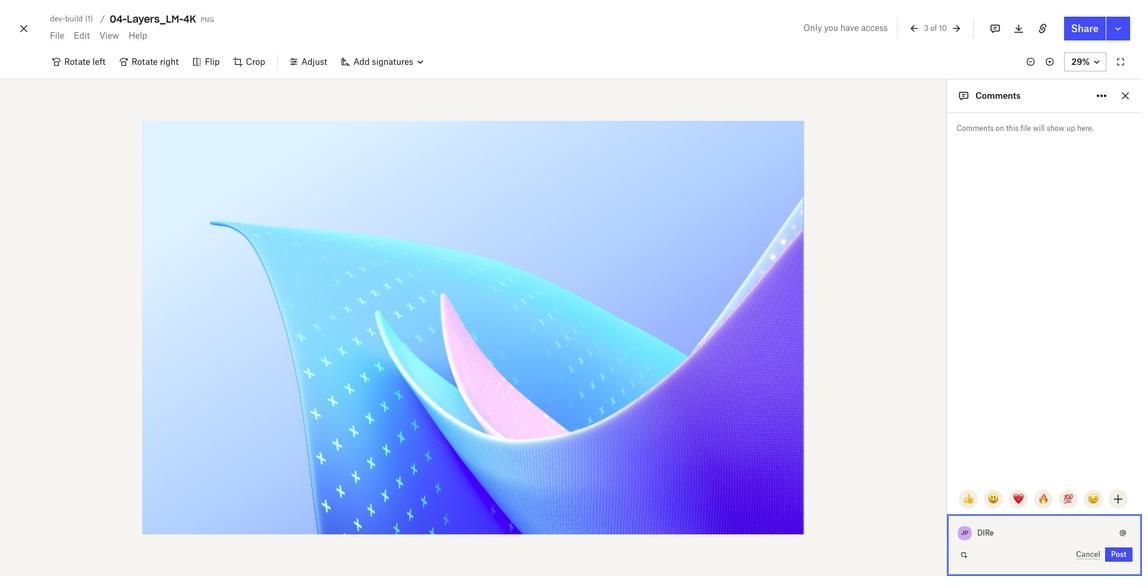 Task type: describe. For each thing, give the bounding box(es) containing it.
edit button
[[69, 26, 95, 45]]

cancel
[[1077, 550, 1101, 559]]

rotate for rotate right
[[132, 57, 158, 67]]

file
[[50, 30, 64, 40]]

rotate right
[[132, 57, 179, 67]]

view
[[99, 30, 119, 40]]

👍 button
[[959, 490, 978, 509]]

🔥
[[1038, 494, 1049, 504]]

❤️
[[1013, 494, 1024, 504]]

will
[[1033, 124, 1045, 133]]

show
[[1047, 124, 1065, 133]]

comments for comments
[[976, 90, 1021, 101]]

here.
[[1078, 124, 1094, 133]]

crop
[[246, 57, 265, 67]]

jp
[[962, 529, 969, 537]]

signatures
[[372, 57, 413, 67]]

/
[[100, 14, 105, 24]]

flip
[[205, 57, 220, 67]]

of
[[931, 24, 937, 33]]

view button
[[95, 26, 124, 45]]

share
[[1072, 23, 1099, 35]]

help button
[[124, 26, 152, 45]]

dev-
[[50, 14, 65, 23]]

👍
[[963, 494, 974, 504]]

❤️ button
[[1009, 490, 1028, 509]]

04-
[[110, 13, 127, 25]]

add signatures
[[354, 57, 413, 67]]

cancel button
[[1077, 550, 1101, 560]]

adjust
[[302, 57, 327, 67]]

share button
[[1064, 17, 1106, 40]]

💯
[[1063, 494, 1074, 504]]

up
[[1067, 124, 1076, 133]]

edit
[[74, 30, 90, 40]]

Add your thoughts text field
[[978, 524, 1116, 543]]

dev-build (1) button
[[45, 12, 98, 26]]

post
[[1112, 550, 1127, 559]]

comments for comments on this file will show up here.
[[957, 124, 994, 133]]

post button
[[1106, 548, 1133, 562]]

😃
[[988, 494, 999, 504]]

you
[[824, 23, 839, 33]]



Task type: vqa. For each thing, say whether or not it's contained in the screenshot.
TO for Microsoft_Pride_21_Intersex.jpg
no



Task type: locate. For each thing, give the bounding box(es) containing it.
flip button
[[186, 52, 227, 71]]

right
[[160, 57, 179, 67]]

3 of 10
[[924, 24, 947, 33]]

layers_lm-
[[127, 13, 183, 25]]

😣
[[1088, 494, 1099, 504]]

rotate for rotate left
[[64, 57, 90, 67]]

png
[[201, 14, 214, 24]]

dire
[[978, 528, 994, 537]]

add
[[354, 57, 370, 67]]

😃 button
[[984, 490, 1003, 509]]

1 vertical spatial comments
[[957, 124, 994, 133]]

0 horizontal spatial rotate
[[64, 57, 90, 67]]

comments
[[976, 90, 1021, 101], [957, 124, 994, 133]]

rotate left button
[[45, 52, 113, 71]]

build
[[65, 14, 83, 23]]

close right sidebar image
[[1119, 89, 1133, 103]]

rotate right button
[[113, 52, 186, 71]]

4k
[[183, 13, 196, 25]]

rotate left left
[[64, 57, 90, 67]]

rotate
[[64, 57, 90, 67], [132, 57, 158, 67]]

29%
[[1072, 57, 1090, 67]]

access
[[862, 23, 888, 33]]

on
[[996, 124, 1005, 133]]

crop button
[[227, 52, 272, 71]]

3
[[924, 24, 929, 33]]

rotate inside button
[[132, 57, 158, 67]]

comments left on
[[957, 124, 994, 133]]

0 vertical spatial comments
[[976, 90, 1021, 101]]

😣 button
[[1084, 490, 1103, 509]]

have
[[841, 23, 859, 33]]

rotate inside button
[[64, 57, 90, 67]]

rotate left right at top left
[[132, 57, 158, 67]]

this
[[1007, 124, 1019, 133]]

rotate left
[[64, 57, 105, 67]]

comments on this file will show up here.
[[957, 124, 1094, 133]]

🔥 button
[[1034, 490, 1053, 509]]

add signatures button
[[335, 52, 430, 71]]

/ 04-layers_lm-4k png
[[100, 13, 214, 25]]

dev-build (1)
[[50, 14, 93, 23]]

10
[[939, 24, 947, 33]]

(1)
[[85, 14, 93, 23]]

file
[[1021, 124, 1031, 133]]

close image
[[17, 19, 31, 38]]

1 horizontal spatial rotate
[[132, 57, 158, 67]]

💯 button
[[1059, 490, 1078, 509]]

help
[[129, 30, 147, 40]]

only you have access
[[804, 23, 888, 33]]

left
[[93, 57, 105, 67]]

adjust button
[[283, 52, 335, 71]]

1 rotate from the left
[[64, 57, 90, 67]]

2 rotate from the left
[[132, 57, 158, 67]]

file button
[[45, 26, 69, 45]]

comments up on
[[976, 90, 1021, 101]]

29% button
[[1065, 52, 1107, 71]]

only
[[804, 23, 822, 33]]



